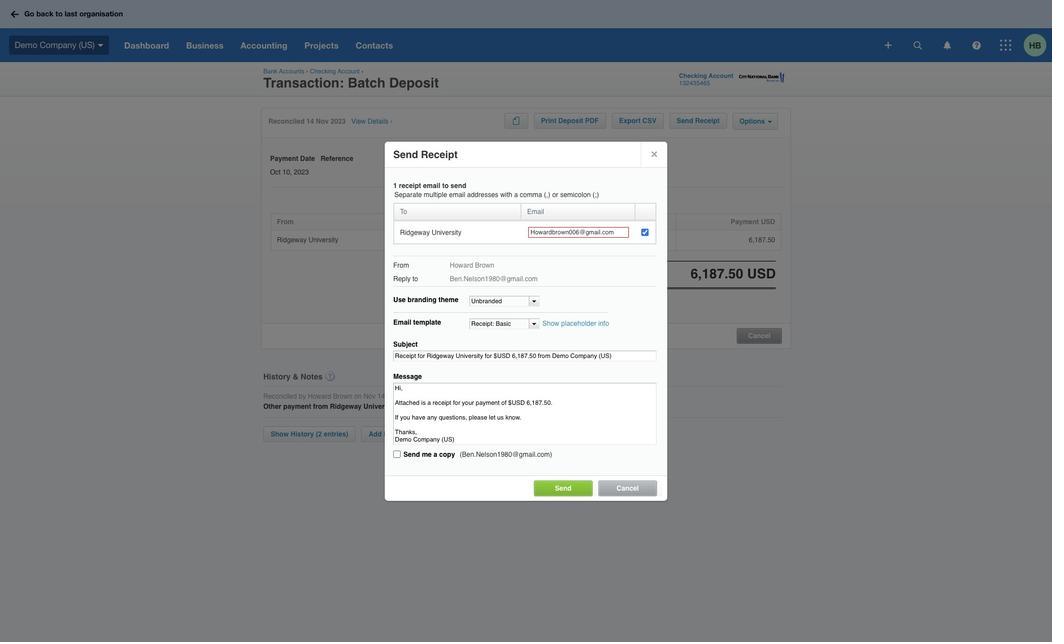 Task type: locate. For each thing, give the bounding box(es) containing it.
export csv link
[[612, 113, 664, 129]]

date right due
[[610, 218, 624, 226]]

None checkbox
[[642, 229, 649, 236], [394, 451, 401, 459], [642, 229, 649, 236], [394, 451, 401, 459]]

2 vertical spatial to
[[413, 275, 418, 283]]

0 vertical spatial payment
[[270, 155, 299, 163]]

reply to
[[394, 275, 418, 283]]

0 horizontal spatial deposit
[[389, 75, 439, 91]]

checking up "send receipt" link
[[680, 72, 708, 80]]

history
[[264, 372, 291, 381], [291, 431, 314, 439]]

0 horizontal spatial howard
[[308, 393, 331, 401]]

0 vertical spatial date
[[300, 155, 315, 163]]

1 horizontal spatial brown
[[475, 262, 495, 270]]

details
[[368, 118, 389, 126], [531, 218, 553, 226]]

0 horizontal spatial payment
[[270, 155, 299, 163]]

date for payment date oct 10, 2023
[[300, 155, 315, 163]]

to right reply
[[413, 275, 418, 283]]

0 horizontal spatial nov
[[316, 118, 329, 126]]

0 horizontal spatial checking
[[310, 68, 336, 75]]

1 horizontal spatial ridgeway
[[330, 403, 362, 411]]

other
[[264, 403, 282, 411]]

1 vertical spatial email
[[394, 319, 412, 327]]

send receipt
[[677, 117, 720, 125], [394, 149, 458, 161]]

1 horizontal spatial payment
[[731, 218, 760, 226]]

0 vertical spatial from
[[277, 218, 294, 226]]

semicolon
[[561, 191, 591, 199]]

send receipt up receipt
[[394, 149, 458, 161]]

svg image
[[1001, 40, 1012, 51], [914, 41, 923, 49], [973, 41, 981, 49], [885, 42, 892, 49]]

0 horizontal spatial send receipt
[[394, 149, 458, 161]]

0 horizontal spatial from
[[277, 218, 294, 226]]

1 horizontal spatial howard
[[450, 262, 473, 270]]

back
[[36, 9, 54, 18]]

howard
[[450, 262, 473, 270], [308, 393, 331, 401]]

use
[[394, 296, 406, 304]]

(2
[[316, 431, 322, 439]]

history left &
[[264, 372, 291, 381]]

31
[[409, 403, 416, 411]]

reconciled by howard brown on nov 14, 2023 at 17:43pm other payment from ridgeway university on 31 august 2011 for 6,187.50
[[264, 393, 497, 411]]

date inside payment date oct 10, 2023
[[300, 155, 315, 163]]

deposit left pdf
[[559, 117, 584, 125]]

1 horizontal spatial from
[[394, 262, 409, 270]]

send receipt link
[[670, 113, 728, 129]]

10,
[[283, 168, 292, 176]]

checking
[[310, 68, 336, 75], [680, 72, 708, 80]]

navigation inside hb 'banner'
[[116, 28, 878, 62]]

howard up from on the left
[[308, 393, 331, 401]]

0 vertical spatial a
[[515, 191, 518, 199]]

› right view
[[391, 118, 393, 126]]

payment
[[283, 403, 311, 411]]

bank accounts link
[[264, 68, 305, 75]]

0 horizontal spatial details
[[368, 118, 389, 126]]

1 horizontal spatial receipt
[[696, 117, 720, 125]]

email
[[423, 182, 441, 190], [449, 191, 466, 199]]

show
[[543, 320, 560, 328], [271, 431, 289, 439]]

1 horizontal spatial nov
[[364, 393, 376, 401]]

email down "comma" in the top of the page
[[528, 208, 545, 216]]

reconciled for reconciled by howard brown on nov 14, 2023 at 17:43pm other payment from ridgeway university on 31 august 2011 for 6,187.50
[[264, 393, 297, 401]]

1 horizontal spatial email
[[528, 208, 545, 216]]

1 vertical spatial nov
[[364, 393, 376, 401]]

0 horizontal spatial ridgeway university
[[277, 236, 339, 244]]

ridgeway university
[[400, 229, 462, 237], [277, 236, 339, 244]]

on left 31
[[398, 403, 407, 411]]

1 vertical spatial brown
[[333, 393, 353, 401]]

0 vertical spatial receipt
[[696, 117, 720, 125]]

show down other
[[271, 431, 289, 439]]

receipt
[[399, 182, 421, 190]]

1 receipt email to send separate multiple email addresses with a comma (,) or semicolon (;)
[[394, 182, 599, 199]]

1 vertical spatial deposit
[[559, 117, 584, 125]]

1 vertical spatial cancel link
[[599, 481, 658, 497]]

1 horizontal spatial svg image
[[98, 44, 103, 47]]

email up multiple
[[423, 182, 441, 190]]

None text field
[[470, 319, 529, 329]]

0 horizontal spatial email
[[423, 182, 441, 190]]

account up view
[[338, 68, 360, 75]]

a right 'me'
[[434, 451, 438, 459]]

0 vertical spatial cancel link
[[738, 330, 782, 340]]

None text field
[[529, 227, 629, 238], [470, 297, 529, 306], [529, 227, 629, 238], [470, 297, 529, 306]]

payment date oct 10, 2023
[[270, 155, 315, 176]]

1 horizontal spatial to
[[413, 275, 418, 283]]

1 vertical spatial date
[[610, 218, 624, 226]]

2023 inside reconciled by howard brown on nov 14, 2023 at 17:43pm other payment from ridgeway university on 31 august 2011 for 6,187.50
[[389, 393, 404, 401]]

payment inside payment date oct 10, 2023
[[270, 155, 299, 163]]

batch
[[348, 75, 386, 91]]

reconciled inside reconciled by howard brown on nov 14, 2023 at 17:43pm other payment from ridgeway university on 31 august 2011 for 6,187.50
[[264, 393, 297, 401]]

oct left 9,
[[595, 236, 605, 244]]

0 horizontal spatial brown
[[333, 393, 353, 401]]

0 vertical spatial history
[[264, 372, 291, 381]]

subject
[[394, 341, 418, 349]]

deposit right batch
[[389, 75, 439, 91]]

1 horizontal spatial date
[[610, 218, 624, 226]]

print deposit pdf
[[541, 117, 599, 125]]

2023 right 10,
[[294, 168, 309, 176]]

› right checking account link
[[362, 68, 364, 75]]

1 horizontal spatial university
[[364, 403, 397, 411]]

1 horizontal spatial a
[[515, 191, 518, 199]]

1 horizontal spatial on
[[398, 403, 407, 411]]

1 horizontal spatial oct
[[595, 236, 605, 244]]

howard up ben.nelson1980@gmail.com
[[450, 262, 473, 270]]

nov
[[316, 118, 329, 126], [364, 393, 376, 401]]

2023 inside payment date oct 10, 2023
[[294, 168, 309, 176]]

1 vertical spatial oct
[[595, 236, 605, 244]]

0 horizontal spatial account
[[338, 68, 360, 75]]

0 horizontal spatial on
[[354, 393, 362, 401]]

reply
[[394, 275, 411, 283]]

0020
[[427, 236, 442, 244]]

go
[[24, 9, 34, 18]]

nov left '14,'
[[364, 393, 376, 401]]

hb banner
[[0, 0, 1053, 62]]

show left placeholder
[[543, 320, 560, 328]]

account up "send receipt" link
[[709, 72, 734, 80]]

› right accounts
[[306, 68, 308, 75]]

cancel
[[749, 332, 771, 340], [617, 485, 639, 493]]

1 vertical spatial from
[[394, 262, 409, 270]]

1 vertical spatial howard
[[308, 393, 331, 401]]

show for show history (2 entries)
[[271, 431, 289, 439]]

to inside '1 receipt email to send separate multiple email addresses with a comma (,) or semicolon (;)'
[[443, 182, 449, 190]]

notes
[[301, 372, 323, 381]]

17:43pm
[[414, 393, 441, 401]]

2023
[[331, 118, 346, 126], [294, 168, 309, 176], [615, 236, 630, 244], [389, 393, 404, 401]]

0 horizontal spatial email
[[394, 319, 412, 327]]

email up subject
[[394, 319, 412, 327]]

0 horizontal spatial ridgeway
[[277, 236, 307, 244]]

1 horizontal spatial deposit
[[559, 117, 584, 125]]

history left (2 at the left bottom
[[291, 431, 314, 439]]

reconciled up other
[[264, 393, 297, 401]]

pdf
[[586, 117, 599, 125]]

navigation
[[116, 28, 878, 62]]

demo company (us)
[[15, 40, 95, 50]]

brown up entries) at left bottom
[[333, 393, 353, 401]]

0 vertical spatial show
[[543, 320, 560, 328]]

payment up 10,
[[270, 155, 299, 163]]

comma
[[520, 191, 543, 199]]

brown up ben.nelson1980@gmail.com
[[475, 262, 495, 270]]

oct
[[270, 168, 281, 176], [595, 236, 605, 244]]

1 vertical spatial details
[[531, 218, 553, 226]]

ridgeway
[[400, 229, 430, 237], [277, 236, 307, 244], [330, 403, 362, 411]]

to left send
[[443, 182, 449, 190]]

invoice
[[414, 218, 437, 226]]

email down send
[[449, 191, 466, 199]]

svg image
[[11, 10, 19, 18], [944, 41, 951, 49], [98, 44, 103, 47]]

copy
[[440, 451, 455, 459]]

details right view
[[368, 118, 389, 126]]

invoice number
[[414, 218, 465, 226]]

1 vertical spatial receipt
[[421, 149, 458, 161]]

1 vertical spatial 6,187.50
[[471, 403, 497, 411]]

from down 10,
[[277, 218, 294, 226]]

1 horizontal spatial show
[[543, 320, 560, 328]]

1 vertical spatial a
[[434, 451, 438, 459]]

bank accounts › checking account › transaction:                batch deposit
[[264, 68, 439, 91]]

2 horizontal spatial to
[[443, 182, 449, 190]]

from up reply
[[394, 262, 409, 270]]

0 horizontal spatial 6,187.50
[[471, 403, 497, 411]]

receipt up send
[[421, 149, 458, 161]]

0 vertical spatial details
[[368, 118, 389, 126]]

send receipt down the 132435465
[[677, 117, 720, 125]]

oct left 10,
[[270, 168, 281, 176]]

checking right accounts
[[310, 68, 336, 75]]

0 horizontal spatial oct
[[270, 168, 281, 176]]

(,)
[[544, 191, 551, 199]]

entries)
[[324, 431, 349, 439]]

0 vertical spatial email
[[528, 208, 545, 216]]

receipt down the 132435465
[[696, 117, 720, 125]]

oct inside payment date oct 10, 2023
[[270, 168, 281, 176]]

1 vertical spatial reconciled
[[264, 393, 297, 401]]

1 horizontal spatial email
[[449, 191, 466, 199]]

0 horizontal spatial date
[[300, 155, 315, 163]]

on
[[354, 393, 362, 401], [398, 403, 407, 411]]

1 horizontal spatial cancel
[[749, 332, 771, 340]]

placeholder
[[562, 320, 597, 328]]

6,187.50 down usd
[[749, 236, 776, 244]]

0 vertical spatial to
[[56, 9, 63, 18]]

university
[[432, 229, 462, 237], [309, 236, 339, 244], [364, 403, 397, 411]]

1 vertical spatial cancel
[[617, 485, 639, 493]]

receipt
[[696, 117, 720, 125], [421, 149, 458, 161]]

number
[[439, 218, 465, 226]]

print deposit pdf link
[[534, 113, 607, 129]]

company
[[40, 40, 76, 50]]

view details › link
[[352, 118, 393, 126]]

payment
[[270, 155, 299, 163], [731, 218, 760, 226]]

1 vertical spatial to
[[443, 182, 449, 190]]

0 vertical spatial send receipt
[[677, 117, 720, 125]]

1 vertical spatial show
[[271, 431, 289, 439]]

a
[[515, 191, 518, 199], [434, 451, 438, 459]]

a right with
[[515, 191, 518, 199]]

2 horizontal spatial ridgeway
[[400, 229, 430, 237]]

to left last on the left top
[[56, 9, 63, 18]]

2 horizontal spatial university
[[432, 229, 462, 237]]

send
[[451, 182, 467, 190]]

details down (,)
[[531, 218, 553, 226]]

1 horizontal spatial ridgeway university
[[400, 229, 462, 237]]

reconciled left 14 at the left of page
[[269, 118, 305, 126]]

payment left usd
[[731, 218, 760, 226]]

0 vertical spatial brown
[[475, 262, 495, 270]]

0 vertical spatial oct
[[270, 168, 281, 176]]

0 vertical spatial deposit
[[389, 75, 439, 91]]

for
[[460, 403, 469, 411]]

0 vertical spatial reconciled
[[269, 118, 305, 126]]

account inside checking account 132435465
[[709, 72, 734, 80]]

a inside '1 receipt email to send separate multiple email addresses with a comma (,) or semicolon (;)'
[[515, 191, 518, 199]]

checking inside checking account 132435465
[[680, 72, 708, 80]]

or
[[553, 191, 559, 199]]

nov inside reconciled by howard brown on nov 14, 2023 at 17:43pm other payment from ridgeway university on 31 august 2011 for 6,187.50
[[364, 393, 376, 401]]

0 vertical spatial 6,187.50
[[749, 236, 776, 244]]

separate
[[395, 191, 422, 199]]

on left '14,'
[[354, 393, 362, 401]]

nov right 14 at the left of page
[[316, 118, 329, 126]]

date left reference
[[300, 155, 315, 163]]

6,187.50 right for
[[471, 403, 497, 411]]

reconciled
[[269, 118, 305, 126], [264, 393, 297, 401]]

from
[[277, 218, 294, 226], [394, 262, 409, 270]]

1 vertical spatial send receipt
[[394, 149, 458, 161]]

0 horizontal spatial show
[[271, 431, 289, 439]]

(;)
[[593, 191, 599, 199]]

2023 left at
[[389, 393, 404, 401]]

1 horizontal spatial checking
[[680, 72, 708, 80]]

payment for payment usd
[[731, 218, 760, 226]]

brown
[[475, 262, 495, 270], [333, 393, 353, 401]]

1 horizontal spatial account
[[709, 72, 734, 80]]



Task type: describe. For each thing, give the bounding box(es) containing it.
inv-0020
[[414, 236, 442, 244]]

checking inside 'bank accounts › checking account › transaction:                batch deposit'
[[310, 68, 336, 75]]

0 horizontal spatial cancel
[[617, 485, 639, 493]]

date for due date
[[610, 218, 624, 226]]

info
[[599, 320, 610, 328]]

history & notes
[[264, 372, 323, 381]]

0 vertical spatial email
[[423, 182, 441, 190]]

1 vertical spatial email
[[449, 191, 466, 199]]

message
[[394, 373, 422, 381]]

note
[[384, 431, 399, 439]]

by
[[299, 393, 306, 401]]

14
[[307, 118, 314, 126]]

2011
[[443, 403, 458, 411]]

go back to last organisation link
[[7, 4, 130, 24]]

demo
[[15, 40, 37, 50]]

hb button
[[1025, 28, 1053, 62]]

howard brown
[[450, 262, 495, 270]]

inv-
[[414, 236, 427, 244]]

due
[[595, 218, 608, 226]]

csv
[[643, 117, 657, 125]]

template
[[414, 319, 441, 327]]

send me a copy (ben.nelson1980@gmail.com)
[[404, 451, 553, 459]]

deposit inside 'bank accounts › checking account › transaction:                batch deposit'
[[389, 75, 439, 91]]

0 vertical spatial cancel
[[749, 332, 771, 340]]

options
[[740, 118, 766, 126]]

svg image inside 'demo company (us)' popup button
[[98, 44, 103, 47]]

show history (2 entries) link
[[264, 427, 356, 443]]

send link
[[534, 481, 593, 497]]

organisation
[[79, 9, 123, 18]]

2023 right 9,
[[615, 236, 630, 244]]

0 vertical spatial howard
[[450, 262, 473, 270]]

to inside hb 'banner'
[[56, 9, 63, 18]]

august
[[418, 403, 441, 411]]

Subject text field
[[394, 351, 657, 362]]

university inside reconciled by howard brown on nov 14, 2023 at 17:43pm other payment from ridgeway university on 31 august 2011 for 6,187.50
[[364, 403, 397, 411]]

brown inside reconciled by howard brown on nov 14, 2023 at 17:43pm other payment from ridgeway university on 31 august 2011 for 6,187.50
[[333, 393, 353, 401]]

0 vertical spatial on
[[354, 393, 362, 401]]

1 vertical spatial on
[[398, 403, 407, 411]]

14,
[[378, 393, 387, 401]]

add note
[[369, 431, 399, 439]]

email for email template
[[394, 319, 412, 327]]

due date
[[595, 218, 624, 226]]

2 horizontal spatial svg image
[[944, 41, 951, 49]]

6,187.50 inside reconciled by howard brown on nov 14, 2023 at 17:43pm other payment from ridgeway university on 31 august 2011 for 6,187.50
[[471, 403, 497, 411]]

last
[[65, 9, 77, 18]]

1 horizontal spatial cancel link
[[738, 330, 782, 340]]

howard inside reconciled by howard brown on nov 14, 2023 at 17:43pm other payment from ridgeway university on 31 august 2011 for 6,187.50
[[308, 393, 331, 401]]

6,187.50 usd
[[691, 267, 776, 282]]

&
[[293, 372, 299, 381]]

show for show placeholder info
[[543, 320, 560, 328]]

from
[[313, 403, 328, 411]]

132435465
[[680, 80, 711, 87]]

0 horizontal spatial university
[[309, 236, 339, 244]]

multiple
[[424, 191, 447, 199]]

account inside 'bank accounts › checking account › transaction:                batch deposit'
[[338, 68, 360, 75]]

0 horizontal spatial cancel link
[[599, 481, 658, 497]]

0 horizontal spatial receipt
[[421, 149, 458, 161]]

inv-0020 link
[[414, 236, 442, 244]]

(ben.nelson1980@gmail.com)
[[460, 451, 553, 459]]

with
[[501, 191, 513, 199]]

reconciled for reconciled 14 nov 2023 view details ›
[[269, 118, 305, 126]]

(us)
[[79, 40, 95, 50]]

9,
[[607, 236, 613, 244]]

email template
[[394, 319, 441, 327]]

reference
[[321, 155, 354, 163]]

2 horizontal spatial ›
[[391, 118, 393, 126]]

payment usd
[[731, 218, 776, 226]]

go back to last organisation
[[24, 9, 123, 18]]

payment for payment date oct 10, 2023
[[270, 155, 299, 163]]

0 vertical spatial nov
[[316, 118, 329, 126]]

reconciled 14 nov 2023 view details ›
[[269, 118, 393, 126]]

1 horizontal spatial 6,187.50
[[749, 236, 776, 244]]

export
[[620, 117, 641, 125]]

show placeholder info
[[543, 320, 610, 328]]

Message text field
[[394, 383, 657, 446]]

accounts
[[279, 68, 305, 75]]

show placeholder info link
[[543, 320, 610, 328]]

checking account link
[[310, 68, 360, 75]]

2023 left view
[[331, 118, 346, 126]]

1 horizontal spatial send receipt
[[677, 117, 720, 125]]

email for email
[[528, 208, 545, 216]]

add
[[369, 431, 382, 439]]

theme
[[439, 296, 459, 304]]

oct 9, 2023
[[595, 236, 630, 244]]

ben.nelson1980@gmail.com
[[450, 275, 538, 283]]

1
[[394, 182, 397, 190]]

0 horizontal spatial ›
[[306, 68, 308, 75]]

1 horizontal spatial ›
[[362, 68, 364, 75]]

add note link
[[362, 427, 406, 443]]

me
[[422, 451, 432, 459]]

addresses
[[467, 191, 499, 199]]

checking account 132435465
[[680, 72, 734, 87]]

demo company (us) button
[[0, 28, 116, 62]]

use branding theme
[[394, 296, 459, 304]]

bank
[[264, 68, 278, 75]]

show history (2 entries)
[[271, 431, 349, 439]]

to
[[400, 208, 408, 216]]

svg image inside go back to last organisation link
[[11, 10, 19, 18]]

transaction:
[[264, 75, 344, 91]]

ridgeway inside reconciled by howard brown on nov 14, 2023 at 17:43pm other payment from ridgeway university on 31 august 2011 for 6,187.50
[[330, 403, 362, 411]]

export csv
[[620, 117, 657, 125]]

hb
[[1030, 40, 1042, 50]]

1 horizontal spatial details
[[531, 218, 553, 226]]

1 vertical spatial history
[[291, 431, 314, 439]]

branding
[[408, 296, 437, 304]]

print
[[541, 117, 557, 125]]

0 horizontal spatial a
[[434, 451, 438, 459]]



Task type: vqa. For each thing, say whether or not it's contained in the screenshot.
days
no



